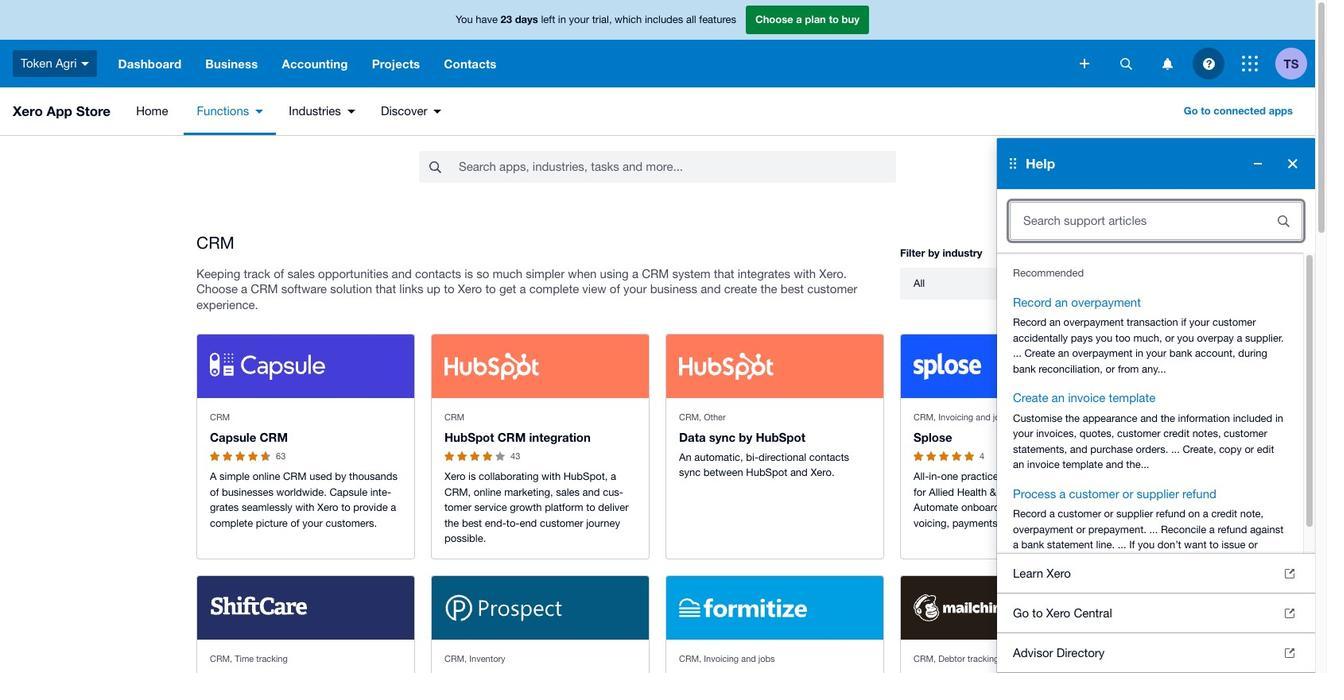 Task type: locate. For each thing, give the bounding box(es) containing it.
overpayment inside the process a customer or supplier refund record a customer or supplier refund on a credit note, overpayment or prepayment. ... reconcile a refund against a bank statement line. ... if you don't want to issue or receive a refund, you can a...
[[1014, 524, 1074, 536]]

onboarding help options for new xero users group
[[998, 673, 1316, 674]]

1 horizontal spatial best
[[781, 283, 804, 296]]

an up accidentally
[[1050, 317, 1061, 329]]

record down recommended
[[1014, 296, 1052, 309]]

0 horizontal spatial online
[[253, 471, 280, 483]]

0 vertical spatial capsule
[[210, 430, 256, 445]]

you
[[1096, 332, 1113, 344], [1178, 332, 1195, 344], [1139, 539, 1155, 551], [1093, 555, 1110, 567]]

end
[[520, 518, 537, 530]]

svg image
[[1243, 56, 1259, 72], [1121, 58, 1133, 70], [1163, 58, 1173, 70], [1203, 58, 1215, 70]]

collaborating
[[479, 471, 539, 483]]

best inside xero is collaborating with hubspot, a crm, online marketing, sales and cus tomer service growth platform to deliver the best end-to-end customer journey possible.
[[462, 518, 482, 530]]

a left refund,
[[1049, 555, 1055, 567]]

view
[[583, 283, 607, 296]]

an
[[679, 452, 692, 464]]

0 vertical spatial jobs
[[994, 413, 1010, 423]]

0 vertical spatial xero.
[[820, 267, 847, 280]]

1 vertical spatial complete
[[210, 518, 253, 530]]

record down process
[[1014, 508, 1047, 520]]

discover button
[[368, 88, 455, 135]]

0 horizontal spatial sales
[[288, 267, 315, 280]]

1 vertical spatial xero.
[[811, 467, 835, 479]]

crm, for crm, time tracking
[[210, 655, 232, 665]]

choose down keeping
[[197, 283, 238, 296]]

0 vertical spatial record
[[1014, 296, 1052, 309]]

1 horizontal spatial contacts
[[810, 452, 850, 464]]

in right left
[[558, 14, 566, 26]]

2 horizontal spatial with
[[794, 267, 816, 280]]

0 vertical spatial sales
[[288, 267, 315, 280]]

contacts up 'up'
[[415, 267, 462, 280]]

external link opens in new tab image
[[1286, 649, 1295, 658]]

capsule crm app logo image
[[210, 354, 325, 381]]

is left so
[[465, 267, 474, 280]]

0 vertical spatial choose
[[756, 13, 794, 26]]

capsule up simple
[[210, 430, 256, 445]]

template
[[1110, 391, 1156, 405], [1063, 459, 1104, 471]]

0 vertical spatial go
[[1185, 104, 1199, 117]]

0 vertical spatial credit
[[1164, 428, 1190, 440]]

crm, up data
[[679, 413, 702, 423]]

1 vertical spatial best
[[462, 518, 482, 530]]

choose left plan
[[756, 13, 794, 26]]

you have 23 days left in your trial, which includes all features
[[456, 13, 737, 26]]

inte
[[371, 487, 391, 499]]

crm, up splose
[[914, 413, 937, 423]]

go left connected
[[1185, 104, 1199, 117]]

0 horizontal spatial capsule
[[210, 430, 256, 445]]

crm up keeping
[[197, 233, 235, 252]]

1 tracking from the left
[[256, 655, 288, 665]]

0 vertical spatial sync
[[710, 430, 736, 445]]

None search field
[[419, 151, 897, 183]]

opportunities
[[318, 267, 389, 280]]

1 vertical spatial that
[[376, 283, 396, 296]]

a inside record an overpayment record an overpayment transaction if your customer accidentally pays you too much, or you overpay a supplier. ... create an overpayment in your bank account, during bank reconciliation, or from any...
[[1238, 332, 1243, 344]]

3 record from the top
[[1014, 508, 1047, 520]]

create inside create an invoice template customise the appearance and the information included in your invoices, quotes, customer credit notes, customer statements, and purchase orders. ... create, copy or edit an invoice template and the...
[[1014, 391, 1049, 405]]

0 horizontal spatial invoicing
[[704, 655, 739, 665]]

2 vertical spatial refund
[[1218, 524, 1248, 536]]

0 horizontal spatial template
[[1063, 459, 1104, 471]]

is inside xero is collaborating with hubspot, a crm, online marketing, sales and cus tomer service growth platform to deliver the best end-to-end customer journey possible.
[[469, 471, 476, 483]]

any...
[[1143, 363, 1167, 375]]

1 vertical spatial choose
[[197, 283, 238, 296]]

online up service
[[474, 487, 502, 499]]

sales
[[288, 267, 315, 280], [556, 487, 580, 499]]

create,
[[1183, 444, 1217, 456]]

is up service
[[469, 471, 476, 483]]

xero down so
[[458, 283, 482, 296]]

your down grates
[[303, 518, 323, 530]]

credit left note,
[[1212, 508, 1238, 520]]

crm, inside 'crm, invoicing and jobs splose'
[[914, 413, 937, 423]]

invoicing down "formitize logo"
[[704, 655, 739, 665]]

splose app logo image
[[914, 354, 982, 381]]

best inside keeping track of sales opportunities and contacts is so much simpler when using a crm system that integrates with xero. choose a crm software solution that links up to xero to get a complete view of your business and create the best customer experience.
[[781, 283, 804, 296]]

4
[[980, 452, 985, 461]]

xero left collaborating
[[445, 471, 466, 483]]

accounting
[[282, 56, 348, 71]]

invoicing
[[939, 413, 974, 423], [704, 655, 739, 665]]

a up 'scheduling,'
[[1060, 487, 1066, 501]]

from
[[1119, 363, 1140, 375]]

software inside "all-in-one practice management software for allied health & ndis providers. automate onboarding, scheduling, in voicing, payments, reporting and more."
[[1065, 471, 1105, 483]]

xero inside keeping track of sales opportunities and contacts is so much simpler when using a crm system that integrates with xero. choose a crm software solution that links up to xero to get a complete view of your business and create the best customer experience.
[[458, 283, 482, 296]]

online
[[253, 471, 280, 483], [474, 487, 502, 499]]

sales right track
[[288, 267, 315, 280]]

crm, left inventory
[[445, 655, 467, 665]]

2 tracking from the left
[[968, 655, 1000, 665]]

0 vertical spatial is
[[465, 267, 474, 280]]

issue
[[1222, 539, 1246, 551]]

up
[[427, 283, 441, 296]]

you left too
[[1096, 332, 1113, 344]]

0 vertical spatial invoicing
[[939, 413, 974, 423]]

template down from
[[1110, 391, 1156, 405]]

0 horizontal spatial complete
[[210, 518, 253, 530]]

Search apps, industries, tasks and more... field
[[457, 152, 896, 182]]

you down if
[[1178, 332, 1195, 344]]

invoicing inside 'crm, invoicing and jobs splose'
[[939, 413, 974, 423]]

1 vertical spatial external link opens in new tab image
[[1286, 609, 1295, 619]]

0 horizontal spatial choose
[[197, 283, 238, 296]]

supplier down the...
[[1137, 487, 1180, 501]]

by up 'bi-'
[[739, 430, 753, 445]]

growth
[[510, 502, 542, 514]]

best down integrates
[[781, 283, 804, 296]]

1 vertical spatial go
[[1014, 607, 1030, 620]]

hubspot logo image
[[445, 354, 540, 381]]

0 vertical spatial template
[[1110, 391, 1156, 405]]

0 vertical spatial complete
[[530, 283, 579, 296]]

your left trial,
[[569, 14, 590, 26]]

1 vertical spatial create
[[1014, 391, 1049, 405]]

1 horizontal spatial credit
[[1212, 508, 1238, 520]]

advisor directory
[[1014, 646, 1105, 660]]

supplier
[[1137, 487, 1180, 501], [1117, 508, 1154, 520]]

1 vertical spatial online
[[474, 487, 502, 499]]

home button
[[120, 88, 184, 135]]

... inside record an overpayment record an overpayment transaction if your customer accidentally pays you too much, or you overpay a supplier. ... create an overpayment in your bank account, during bank reconciliation, or from any...
[[1014, 348, 1022, 360]]

time
[[235, 655, 254, 665]]

a down providers.
[[1050, 508, 1056, 520]]

go inside help group
[[1014, 607, 1030, 620]]

0 vertical spatial supplier
[[1137, 487, 1180, 501]]

2 vertical spatial with
[[295, 502, 315, 514]]

0 horizontal spatial contacts
[[415, 267, 462, 280]]

crm up the 63
[[260, 430, 288, 445]]

1 horizontal spatial go
[[1185, 104, 1199, 117]]

complete inside a simple online crm used by thousands of businesses worldwide. capsule inte grates seamlessly with xero to provide a complete picture of your customers.
[[210, 518, 253, 530]]

0 horizontal spatial go
[[1014, 607, 1030, 620]]

1 vertical spatial jobs
[[759, 655, 775, 665]]

0 vertical spatial refund
[[1183, 487, 1217, 501]]

2 horizontal spatial by
[[929, 247, 940, 260]]

much,
[[1134, 332, 1163, 344]]

0 horizontal spatial sync
[[679, 467, 701, 479]]

create
[[1025, 348, 1056, 360], [1014, 391, 1049, 405]]

automatic,
[[695, 452, 744, 464]]

go to connected apps link
[[1175, 99, 1303, 124]]

0 horizontal spatial best
[[462, 518, 482, 530]]

svg image inside token agri popup button
[[81, 62, 89, 66]]

online inside xero is collaborating with hubspot, a crm, online marketing, sales and cus tomer service growth platform to deliver the best end-to-end customer journey possible.
[[474, 487, 502, 499]]

complete down simpler
[[530, 283, 579, 296]]

other
[[704, 413, 726, 423]]

template down purchase
[[1063, 459, 1104, 471]]

complete down businesses
[[210, 518, 253, 530]]

tracking
[[256, 655, 288, 665], [968, 655, 1000, 665]]

tracking for crm, debtor tracking
[[968, 655, 1000, 665]]

0 vertical spatial online
[[253, 471, 280, 483]]

jobs
[[994, 413, 1010, 423], [759, 655, 775, 665]]

... right orders.
[[1172, 444, 1181, 456]]

svg image
[[1080, 59, 1090, 68], [81, 62, 89, 66]]

create
[[725, 283, 758, 296]]

0 vertical spatial external link opens in new tab image
[[1286, 569, 1295, 579]]

0 vertical spatial create
[[1025, 348, 1056, 360]]

1 horizontal spatial software
[[1065, 471, 1105, 483]]

0 horizontal spatial software
[[281, 283, 327, 296]]

tracking right the time at bottom
[[256, 655, 288, 665]]

0 vertical spatial contacts
[[415, 267, 462, 280]]

tracking for crm, time tracking
[[256, 655, 288, 665]]

crm, for crm, invoicing and jobs splose
[[914, 413, 937, 423]]

reporting
[[1004, 518, 1046, 530]]

1 horizontal spatial capsule
[[330, 487, 368, 499]]

jobs inside 'crm, invoicing and jobs splose'
[[994, 413, 1010, 423]]

software up process a customer or supplier refund link
[[1065, 471, 1105, 483]]

or right 'much,'
[[1166, 332, 1175, 344]]

by right used
[[335, 471, 346, 483]]

capsule crm link
[[210, 430, 288, 445]]

crm, for crm, other data sync by hubspot an automatic, bi-directional contacts sync between hubspot and xero.
[[679, 413, 702, 423]]

data sync by hubspot image
[[679, 354, 774, 381]]

a right get in the left top of the page
[[520, 283, 526, 296]]

... inside create an invoice template customise the appearance and the information included in your invoices, quotes, customer credit notes, customer statements, and purchase orders. ... create, copy or edit an invoice template and the...
[[1172, 444, 1181, 456]]

by right filter
[[929, 247, 940, 260]]

credit
[[1164, 428, 1190, 440], [1212, 508, 1238, 520]]

customers.
[[326, 518, 377, 530]]

1 vertical spatial credit
[[1212, 508, 1238, 520]]

with up marketing,
[[542, 471, 561, 483]]

that
[[714, 267, 735, 280], [376, 283, 396, 296]]

1 horizontal spatial invoicing
[[939, 413, 974, 423]]

2 vertical spatial record
[[1014, 508, 1047, 520]]

1 horizontal spatial jobs
[[994, 413, 1010, 423]]

service
[[475, 502, 507, 514]]

crm, invoicing and jobs
[[679, 655, 775, 665]]

jobs left customise
[[994, 413, 1010, 423]]

to up customers.
[[341, 502, 351, 514]]

hubspot
[[445, 430, 495, 445], [756, 430, 806, 445], [747, 467, 788, 479]]

which
[[615, 14, 642, 26]]

refund up on at the right bottom of the page
[[1183, 487, 1217, 501]]

0 horizontal spatial jobs
[[759, 655, 775, 665]]

jobs for crm, invoicing and jobs
[[759, 655, 775, 665]]

2 vertical spatial by
[[335, 471, 346, 483]]

your up 'any...' at bottom right
[[1147, 348, 1167, 360]]

to inside xero is collaborating with hubspot, a crm, online marketing, sales and cus tomer service growth platform to deliver the best end-to-end customer journey possible.
[[587, 502, 596, 514]]

discover
[[381, 104, 428, 118]]

crm, left the time at bottom
[[210, 655, 232, 665]]

central
[[1074, 607, 1113, 620]]

go down learn
[[1014, 607, 1030, 620]]

and inside xero is collaborating with hubspot, a crm, online marketing, sales and cus tomer service growth platform to deliver the best end-to-end customer journey possible.
[[583, 487, 600, 499]]

capsule up provide on the left bottom
[[330, 487, 368, 499]]

crm, left the debtor
[[914, 655, 937, 665]]

a inside xero is collaborating with hubspot, a crm, online marketing, sales and cus tomer service growth platform to deliver the best end-to-end customer journey possible.
[[611, 471, 617, 483]]

to right want
[[1210, 539, 1219, 551]]

go
[[1185, 104, 1199, 117], [1014, 607, 1030, 620]]

supplier up the prepayment.
[[1117, 508, 1154, 520]]

1 horizontal spatial complete
[[530, 283, 579, 296]]

1 vertical spatial by
[[739, 430, 753, 445]]

1 vertical spatial template
[[1063, 459, 1104, 471]]

0 vertical spatial invoice
[[1069, 391, 1106, 405]]

1 vertical spatial record
[[1014, 317, 1047, 329]]

1 vertical spatial supplier
[[1117, 508, 1154, 520]]

ts
[[1285, 56, 1300, 70]]

0 horizontal spatial by
[[335, 471, 346, 483]]

help
[[1026, 155, 1056, 172]]

1 horizontal spatial with
[[542, 471, 561, 483]]

1 horizontal spatial invoice
[[1069, 391, 1106, 405]]

edit
[[1258, 444, 1275, 456]]

sync up automatic,
[[710, 430, 736, 445]]

cus
[[603, 487, 624, 499]]

xero is collaborating with hubspot, a crm, online marketing, sales and cus tomer service growth platform to deliver the best end-to-end customer journey possible.
[[445, 471, 629, 545]]

credit inside create an invoice template customise the appearance and the information included in your invoices, quotes, customer credit notes, customer statements, and purchase orders. ... create, copy or edit an invoice template and the...
[[1164, 428, 1190, 440]]

too
[[1116, 332, 1131, 344]]

0 horizontal spatial invoice
[[1028, 459, 1060, 471]]

allied
[[930, 487, 955, 499]]

hubspot up collaborating
[[445, 430, 495, 445]]

1 horizontal spatial tracking
[[968, 655, 1000, 665]]

is
[[465, 267, 474, 280], [469, 471, 476, 483]]

0 horizontal spatial with
[[295, 502, 315, 514]]

jobs down "formitize logo"
[[759, 655, 775, 665]]

and up orders.
[[1141, 413, 1159, 424]]

your inside create an invoice template customise the appearance and the information included in your invoices, quotes, customer credit notes, customer statements, and purchase orders. ... create, copy or edit an invoice template and the...
[[1014, 428, 1034, 440]]

bank down accidentally
[[1014, 363, 1036, 375]]

1 horizontal spatial by
[[739, 430, 753, 445]]

platform
[[545, 502, 584, 514]]

1 vertical spatial contacts
[[810, 452, 850, 464]]

go to connected apps
[[1185, 104, 1294, 117]]

0 vertical spatial with
[[794, 267, 816, 280]]

0 vertical spatial that
[[714, 267, 735, 280]]

... down accidentally
[[1014, 348, 1022, 360]]

contacts
[[444, 56, 497, 71]]

0 horizontal spatial tracking
[[256, 655, 288, 665]]

in inside you have 23 days left in your trial, which includes all features
[[558, 14, 566, 26]]

and down directional
[[791, 467, 808, 479]]

one
[[942, 471, 959, 483]]

an up management
[[1014, 459, 1025, 471]]

get
[[500, 283, 517, 296]]

1 external link opens in new tab image from the top
[[1286, 569, 1295, 579]]

1 vertical spatial capsule
[[330, 487, 368, 499]]

choose a plan to buy
[[756, 13, 860, 26]]

capsule inside "crm capsule crm"
[[210, 430, 256, 445]]

a down inte
[[391, 502, 396, 514]]

xero
[[13, 103, 43, 119], [458, 283, 482, 296], [445, 471, 466, 483], [318, 502, 339, 514], [1047, 567, 1072, 580], [1047, 607, 1071, 620]]

process
[[1014, 487, 1057, 501]]

submit search image
[[1268, 205, 1300, 237]]

note,
[[1241, 508, 1264, 520]]

choose inside keeping track of sales opportunities and contacts is so much simpler when using a crm system that integrates with xero. choose a crm software solution that links up to xero to get a complete view of your business and create the best customer experience.
[[197, 283, 238, 296]]

you can click and drag the help menu image
[[1010, 159, 1017, 169]]

xero inside xero is collaborating with hubspot, a crm, online marketing, sales and cus tomer service growth platform to deliver the best end-to-end customer journey possible.
[[445, 471, 466, 483]]

and inside 'crm, invoicing and jobs splose'
[[976, 413, 991, 423]]

0 vertical spatial best
[[781, 283, 804, 296]]

2 external link opens in new tab image from the top
[[1286, 609, 1295, 619]]

or down the...
[[1123, 487, 1134, 501]]

in
[[558, 14, 566, 26], [1136, 348, 1144, 360], [1276, 413, 1284, 424], [1076, 502, 1088, 514]]

crm, up possible.
[[445, 487, 471, 499]]

xero down statement
[[1047, 567, 1072, 580]]

customer inside record an overpayment record an overpayment transaction if your customer accidentally pays you too much, or you overpay a supplier. ... create an overpayment in your bank account, during bank reconciliation, or from any...
[[1213, 317, 1257, 329]]

receive
[[1014, 555, 1047, 567]]

1 horizontal spatial sales
[[556, 487, 580, 499]]

close help menu image
[[1278, 148, 1310, 180]]

crm, inventory
[[445, 655, 506, 665]]

refund up issue
[[1218, 524, 1248, 536]]

help banner
[[0, 0, 1316, 674]]

1 horizontal spatial online
[[474, 487, 502, 499]]

refund up reconcile
[[1157, 508, 1186, 520]]

2 vertical spatial bank
[[1022, 539, 1045, 551]]

in right included
[[1276, 413, 1284, 424]]

in up the more.
[[1076, 502, 1088, 514]]

1 vertical spatial software
[[1065, 471, 1105, 483]]

sync down an
[[679, 467, 701, 479]]

0 horizontal spatial svg image
[[81, 62, 89, 66]]

home
[[136, 104, 168, 118]]

and
[[392, 267, 412, 280], [701, 283, 721, 296], [1141, 413, 1159, 424], [976, 413, 991, 423], [1071, 444, 1088, 456], [1107, 459, 1124, 471], [791, 467, 808, 479], [583, 487, 600, 499], [1049, 518, 1066, 530], [742, 655, 756, 665]]

or left edit
[[1246, 444, 1255, 456]]

crm, inside crm, other data sync by hubspot an automatic, bi-directional contacts sync between hubspot and xero.
[[679, 413, 702, 423]]

an up reconciliation,
[[1059, 348, 1070, 360]]

refund,
[[1058, 555, 1090, 567]]

with inside xero is collaborating with hubspot, a crm, online marketing, sales and cus tomer service growth platform to deliver the best end-to-end customer journey possible.
[[542, 471, 561, 483]]

best up possible.
[[462, 518, 482, 530]]

1 horizontal spatial choose
[[756, 13, 794, 26]]

software inside keeping track of sales opportunities and contacts is so much simpler when using a crm system that integrates with xero. choose a crm software solution that links up to xero to get a complete view of your business and create the best customer experience.
[[281, 283, 327, 296]]

0 horizontal spatial credit
[[1164, 428, 1190, 440]]

account,
[[1196, 348, 1236, 360]]

includes
[[645, 14, 684, 26]]

1 vertical spatial sales
[[556, 487, 580, 499]]

contacts
[[415, 267, 462, 280], [810, 452, 850, 464]]

industry
[[943, 247, 983, 260]]

projects button
[[360, 40, 432, 88]]

you
[[456, 14, 473, 26]]

you right if
[[1139, 539, 1155, 551]]

to inside the process a customer or supplier refund record a customer or supplier refund on a credit note, overpayment or prepayment. ... reconcile a refund against a bank statement line. ... if you don't want to issue or receive a refund, you can a...
[[1210, 539, 1219, 551]]

1 vertical spatial sync
[[679, 467, 701, 479]]

0 vertical spatial software
[[281, 283, 327, 296]]

solution
[[330, 283, 372, 296]]

in inside "all-in-one practice management software for allied health & ndis providers. automate onboarding, scheduling, in voicing, payments, reporting and more."
[[1076, 502, 1088, 514]]

menu
[[120, 88, 455, 135]]

and inside crm, other data sync by hubspot an automatic, bi-directional contacts sync between hubspot and xero.
[[791, 467, 808, 479]]

a
[[797, 13, 803, 26], [632, 267, 639, 280], [241, 283, 248, 296], [520, 283, 526, 296], [1238, 332, 1243, 344], [611, 471, 617, 483], [1060, 487, 1066, 501], [391, 502, 396, 514], [1050, 508, 1056, 520], [1204, 508, 1209, 520], [1210, 524, 1216, 536], [1014, 539, 1019, 551], [1049, 555, 1055, 567]]

ndis
[[1000, 487, 1024, 499]]

left
[[541, 14, 556, 26]]

by inside crm, other data sync by hubspot an automatic, bi-directional contacts sync between hubspot and xero.
[[739, 430, 753, 445]]

1 vertical spatial invoicing
[[704, 655, 739, 665]]

an
[[1056, 296, 1069, 309], [1050, 317, 1061, 329], [1059, 348, 1070, 360], [1052, 391, 1065, 405], [1014, 459, 1025, 471]]

create up customise
[[1014, 391, 1049, 405]]

tomer
[[445, 487, 624, 514]]

hubspot down 'bi-'
[[747, 467, 788, 479]]

external link opens in new tab image
[[1286, 569, 1295, 579], [1286, 609, 1295, 619]]

bank up receive
[[1022, 539, 1045, 551]]

choose inside help banner
[[756, 13, 794, 26]]

create down accidentally
[[1025, 348, 1056, 360]]

hubspot inside crm hubspot crm integration
[[445, 430, 495, 445]]

contacts right directional
[[810, 452, 850, 464]]

...
[[1014, 348, 1022, 360], [1172, 444, 1181, 456], [1150, 524, 1159, 536], [1118, 539, 1127, 551]]

1 vertical spatial is
[[469, 471, 476, 483]]

1 vertical spatial with
[[542, 471, 561, 483]]

the down integrates
[[761, 283, 778, 296]]



Task type: vqa. For each thing, say whether or not it's contained in the screenshot.
top external link opens in new tab icon
yes



Task type: describe. For each thing, give the bounding box(es) containing it.
menu containing home
[[120, 88, 455, 135]]

contacts button
[[432, 40, 509, 88]]

crm down track
[[251, 283, 278, 296]]

and inside "all-in-one practice management software for allied health & ndis providers. automate onboarding, scheduling, in voicing, payments, reporting and more."
[[1049, 518, 1066, 530]]

businesses
[[222, 487, 274, 499]]

transaction
[[1127, 317, 1179, 329]]

record inside the process a customer or supplier refund record a customer or supplier refund on a credit note, overpayment or prepayment. ... reconcile a refund against a bank statement line. ... if you don't want to issue or receive a refund, you can a...
[[1014, 508, 1047, 520]]

with inside a simple online crm used by thousands of businesses worldwide. capsule inte grates seamlessly with xero to provide a complete picture of your customers.
[[295, 502, 315, 514]]

filter
[[901, 247, 926, 260]]

when
[[568, 267, 597, 280]]

... left if
[[1118, 539, 1127, 551]]

go to xero central
[[1014, 607, 1113, 620]]

dashboard link
[[106, 40, 194, 88]]

crm up capsule crm 'link'
[[210, 413, 230, 423]]

xero left 'app'
[[13, 103, 43, 119]]

1 record from the top
[[1014, 296, 1052, 309]]

crm, for crm, invoicing and jobs
[[679, 655, 702, 665]]

and up links
[[392, 267, 412, 280]]

to inside a simple online crm used by thousands of businesses worldwide. capsule inte grates seamlessly with xero to provide a complete picture of your customers.
[[341, 502, 351, 514]]

store
[[76, 103, 111, 119]]

bi-
[[747, 452, 759, 464]]

or up the prepayment.
[[1105, 508, 1114, 520]]

system
[[673, 267, 711, 280]]

don't
[[1158, 539, 1182, 551]]

scheduling,
[[1020, 502, 1073, 514]]

marketing,
[[505, 487, 553, 499]]

connected
[[1214, 104, 1267, 117]]

complete inside keeping track of sales opportunities and contacts is so much simpler when using a crm system that integrates with xero. choose a crm software solution that links up to xero to get a complete view of your business and create the best customer experience.
[[530, 283, 579, 296]]

xero. inside keeping track of sales opportunities and contacts is so much simpler when using a crm system that integrates with xero. choose a crm software solution that links up to xero to get a complete view of your business and create the best customer experience.
[[820, 267, 847, 280]]

your right if
[[1190, 317, 1210, 329]]

used
[[310, 471, 332, 483]]

a
[[210, 471, 217, 483]]

your inside you have 23 days left in your trial, which includes all features
[[569, 14, 590, 26]]

prospect logo image
[[445, 595, 562, 622]]

seamlessly
[[242, 502, 293, 514]]

hubspot,
[[564, 471, 608, 483]]

pays
[[1072, 332, 1094, 344]]

crm up 43
[[498, 430, 526, 445]]

crm, for crm, inventory
[[445, 655, 467, 665]]

a up receive
[[1014, 539, 1019, 551]]

possible.
[[445, 533, 486, 545]]

1 vertical spatial refund
[[1157, 508, 1186, 520]]

filter by industry
[[901, 247, 983, 260]]

to left get in the left top of the page
[[486, 283, 496, 296]]

invoicing for crm, invoicing and jobs splose
[[939, 413, 974, 423]]

all button
[[901, 268, 1119, 300]]

overpay
[[1198, 332, 1235, 344]]

a left plan
[[797, 13, 803, 26]]

data
[[679, 430, 706, 445]]

or left from
[[1106, 363, 1116, 375]]

projects
[[372, 56, 420, 71]]

during
[[1239, 348, 1268, 360]]

external link opens in new tab image for learn xero
[[1286, 569, 1295, 579]]

a inside a simple online crm used by thousands of businesses worldwide. capsule inte grates seamlessly with xero to provide a complete picture of your customers.
[[391, 502, 396, 514]]

to up advisor
[[1033, 607, 1043, 620]]

crm, inside xero is collaborating with hubspot, a crm, online marketing, sales and cus tomer service growth platform to deliver the best end-to-end customer journey possible.
[[445, 487, 471, 499]]

by inside a simple online crm used by thousands of businesses worldwide. capsule inte grates seamlessly with xero to provide a complete picture of your customers.
[[335, 471, 346, 483]]

reconcile
[[1162, 524, 1207, 536]]

credit inside the process a customer or supplier refund record a customer or supplier refund on a credit note, overpayment or prepayment. ... reconcile a refund against a bank statement line. ... if you don't want to issue or receive a refund, you can a...
[[1212, 508, 1238, 520]]

plan
[[805, 13, 827, 26]]

sales inside xero is collaborating with hubspot, a crm, online marketing, sales and cus tomer service growth platform to deliver the best end-to-end customer journey possible.
[[556, 487, 580, 499]]

to left the buy
[[829, 13, 839, 26]]

or right issue
[[1249, 539, 1259, 551]]

accounting button
[[270, 40, 360, 88]]

in-
[[930, 471, 942, 483]]

collapse help menu image
[[1243, 148, 1275, 180]]

between
[[704, 467, 744, 479]]

learn
[[1014, 567, 1044, 580]]

record an overpayment record an overpayment transaction if your customer accidentally pays you too much, or you overpay a supplier. ... create an overpayment in your bank account, during bank reconciliation, or from any...
[[1014, 296, 1285, 375]]

a right on at the right bottom of the page
[[1204, 508, 1209, 520]]

dashboard
[[118, 56, 182, 71]]

1 horizontal spatial that
[[714, 267, 735, 280]]

0 vertical spatial bank
[[1170, 348, 1193, 360]]

1 vertical spatial bank
[[1014, 363, 1036, 375]]

overpayment down the pays
[[1073, 348, 1133, 360]]

... up the don't
[[1150, 524, 1159, 536]]

sales inside keeping track of sales opportunities and contacts is so much simpler when using a crm system that integrates with xero. choose a crm software solution that links up to xero to get a complete view of your business and create the best customer experience.
[[288, 267, 315, 280]]

buy
[[842, 13, 860, 26]]

automate
[[914, 502, 959, 514]]

customer inside xero is collaborating with hubspot, a crm, online marketing, sales and cus tomer service growth platform to deliver the best end-to-end customer journey possible.
[[540, 518, 584, 530]]

create an invoice template link
[[1014, 390, 1156, 408]]

crm capsule crm
[[210, 413, 288, 445]]

recommended element
[[1014, 294, 1288, 569]]

shiftcare logo image
[[210, 595, 307, 622]]

23
[[501, 13, 512, 26]]

functions
[[197, 104, 249, 118]]

a down track
[[241, 283, 248, 296]]

industries button
[[276, 88, 368, 135]]

2 record from the top
[[1014, 317, 1047, 329]]

hubspot up directional
[[756, 430, 806, 445]]

help group
[[998, 138, 1316, 674]]

integration
[[529, 430, 591, 445]]

bank inside the process a customer or supplier refund record a customer or supplier refund on a credit note, overpayment or prepayment. ... reconcile a refund against a bank statement line. ... if you don't want to issue or receive a refund, you can a...
[[1022, 539, 1045, 551]]

of right track
[[274, 267, 284, 280]]

with inside keeping track of sales opportunities and contacts is so much simpler when using a crm system that integrates with xero. choose a crm software solution that links up to xero to get a complete view of your business and create the best customer experience.
[[794, 267, 816, 280]]

xero. inside crm, other data sync by hubspot an automatic, bi-directional contacts sync between hubspot and xero.
[[811, 467, 835, 479]]

a right reconcile
[[1210, 524, 1216, 536]]

1 vertical spatial invoice
[[1028, 459, 1060, 471]]

crm down hubspot logo on the bottom
[[445, 413, 465, 423]]

of right "picture"
[[291, 518, 300, 530]]

overpayment up the pays
[[1064, 317, 1125, 329]]

features
[[700, 14, 737, 26]]

Search support articles field
[[1011, 206, 1259, 236]]

all-in-one practice management software for allied health & ndis providers. automate onboarding, scheduling, in voicing, payments, reporting and more.
[[914, 471, 1105, 530]]

you down line.
[[1093, 555, 1110, 567]]

and down purchase
[[1107, 459, 1124, 471]]

appearance
[[1083, 413, 1138, 424]]

and down system
[[701, 283, 721, 296]]

your inside a simple online crm used by thousands of businesses worldwide. capsule inte grates seamlessly with xero to provide a complete picture of your customers.
[[303, 518, 323, 530]]

so
[[477, 267, 490, 280]]

advisor
[[1014, 646, 1054, 660]]

contacts inside crm, other data sync by hubspot an automatic, bi-directional contacts sync between hubspot and xero.
[[810, 452, 850, 464]]

1 horizontal spatial svg image
[[1080, 59, 1090, 68]]

prepayment.
[[1089, 524, 1147, 536]]

crm, for crm, debtor tracking
[[914, 655, 937, 665]]

create an invoice template customise the appearance and the information included in your invoices, quotes, customer credit notes, customer statements, and purchase orders. ... create, copy or edit an invoice template and the...
[[1014, 391, 1284, 471]]

0 horizontal spatial that
[[376, 283, 396, 296]]

crm inside a simple online crm used by thousands of businesses worldwide. capsule inte grates seamlessly with xero to provide a complete picture of your customers.
[[283, 471, 307, 483]]

integrates
[[738, 267, 791, 280]]

is inside keeping track of sales opportunities and contacts is so much simpler when using a crm system that integrates with xero. choose a crm software solution that links up to xero to get a complete view of your business and create the best customer experience.
[[465, 267, 474, 280]]

63
[[276, 452, 286, 461]]

in inside create an invoice template customise the appearance and the information included in your invoices, quotes, customer credit notes, customer statements, and purchase orders. ... create, copy or edit an invoice template and the...
[[1276, 413, 1284, 424]]

learn xero
[[1014, 567, 1072, 580]]

and down "formitize logo"
[[742, 655, 756, 665]]

to right 'up'
[[444, 283, 455, 296]]

your inside keeping track of sales opportunities and contacts is so much simpler when using a crm system that integrates with xero. choose a crm software solution that links up to xero to get a complete view of your business and create the best customer experience.
[[624, 283, 647, 296]]

mailchimp logo image
[[914, 595, 1015, 622]]

splose
[[914, 430, 953, 445]]

to left connected
[[1202, 104, 1212, 117]]

xero left central
[[1047, 607, 1071, 620]]

go for go to connected apps
[[1185, 104, 1199, 117]]

in inside record an overpayment record an overpayment transaction if your customer accidentally pays you too much, or you overpay a supplier. ... create an overpayment in your bank account, during bank reconciliation, or from any...
[[1136, 348, 1144, 360]]

the inside xero is collaborating with hubspot, a crm, online marketing, sales and cus tomer service growth platform to deliver the best end-to-end customer journey possible.
[[445, 518, 459, 530]]

data sync by hubspot link
[[679, 430, 806, 445]]

apps
[[1270, 104, 1294, 117]]

splose link
[[914, 430, 953, 445]]

online inside a simple online crm used by thousands of businesses worldwide. capsule inte grates seamlessly with xero to provide a complete picture of your customers.
[[253, 471, 280, 483]]

crm, other data sync by hubspot an automatic, bi-directional contacts sync between hubspot and xero.
[[679, 413, 850, 479]]

deliver
[[599, 502, 629, 514]]

capsule inside a simple online crm used by thousands of businesses worldwide. capsule inte grates seamlessly with xero to provide a complete picture of your customers.
[[330, 487, 368, 499]]

much
[[493, 267, 523, 280]]

days
[[515, 13, 539, 26]]

1 horizontal spatial sync
[[710, 430, 736, 445]]

a right the using
[[632, 267, 639, 280]]

external link opens in new tab image for go to xero central
[[1286, 609, 1295, 619]]

keeping
[[197, 267, 241, 280]]

formitize logo image
[[679, 599, 808, 618]]

overpayment up too
[[1072, 296, 1142, 309]]

to-
[[507, 518, 520, 530]]

a simple online crm used by thousands of businesses worldwide. capsule inte grates seamlessly with xero to provide a complete picture of your customers.
[[210, 471, 398, 530]]

0 vertical spatial by
[[929, 247, 940, 260]]

want
[[1185, 539, 1207, 551]]

ts button
[[1276, 40, 1316, 88]]

if
[[1130, 539, 1136, 551]]

jobs for crm, invoicing and jobs splose
[[994, 413, 1010, 423]]

or inside create an invoice template customise the appearance and the information included in your invoices, quotes, customer credit notes, customer statements, and purchase orders. ... create, copy or edit an invoice template and the...
[[1246, 444, 1255, 456]]

of down a
[[210, 487, 219, 499]]

the up orders.
[[1161, 413, 1176, 424]]

and down quotes,
[[1071, 444, 1088, 456]]

customer inside keeping track of sales opportunities and contacts is so much simpler when using a crm system that integrates with xero. choose a crm software solution that links up to xero to get a complete view of your business and create the best customer experience.
[[808, 283, 858, 296]]

create inside record an overpayment record an overpayment transaction if your customer accidentally pays you too much, or you overpay a supplier. ... create an overpayment in your bank account, during bank reconciliation, or from any...
[[1025, 348, 1056, 360]]

orders.
[[1137, 444, 1169, 456]]

purchase
[[1091, 444, 1134, 456]]

or up statement
[[1077, 524, 1086, 536]]

43
[[511, 452, 521, 461]]

accidentally
[[1014, 332, 1069, 344]]

on
[[1189, 508, 1201, 520]]

inventory
[[470, 655, 506, 665]]

go for go to xero central
[[1014, 607, 1030, 620]]

directory
[[1057, 646, 1105, 660]]

xero inside a simple online crm used by thousands of businesses worldwide. capsule inte grates seamlessly with xero to provide a complete picture of your customers.
[[318, 502, 339, 514]]

crm, debtor tracking
[[914, 655, 1000, 665]]

the inside keeping track of sales opportunities and contacts is so much simpler when using a crm system that integrates with xero. choose a crm software solution that links up to xero to get a complete view of your business and create the best customer experience.
[[761, 283, 778, 296]]

invoicing for crm, invoicing and jobs
[[704, 655, 739, 665]]

of down the using
[[610, 283, 620, 296]]

an up customise
[[1052, 391, 1065, 405]]

all-
[[914, 471, 930, 483]]

crm up business
[[642, 267, 669, 280]]

included
[[1234, 413, 1273, 424]]

business button
[[194, 40, 270, 88]]

payments,
[[953, 518, 1001, 530]]

can
[[1113, 555, 1130, 567]]

contacts inside keeping track of sales opportunities and contacts is so much simpler when using a crm system that integrates with xero. choose a crm software solution that links up to xero to get a complete view of your business and create the best customer experience.
[[415, 267, 462, 280]]

1 horizontal spatial template
[[1110, 391, 1156, 405]]

industries
[[289, 104, 341, 118]]

provide
[[354, 502, 388, 514]]

the up invoices,
[[1066, 413, 1081, 424]]

an down recommended
[[1056, 296, 1069, 309]]



